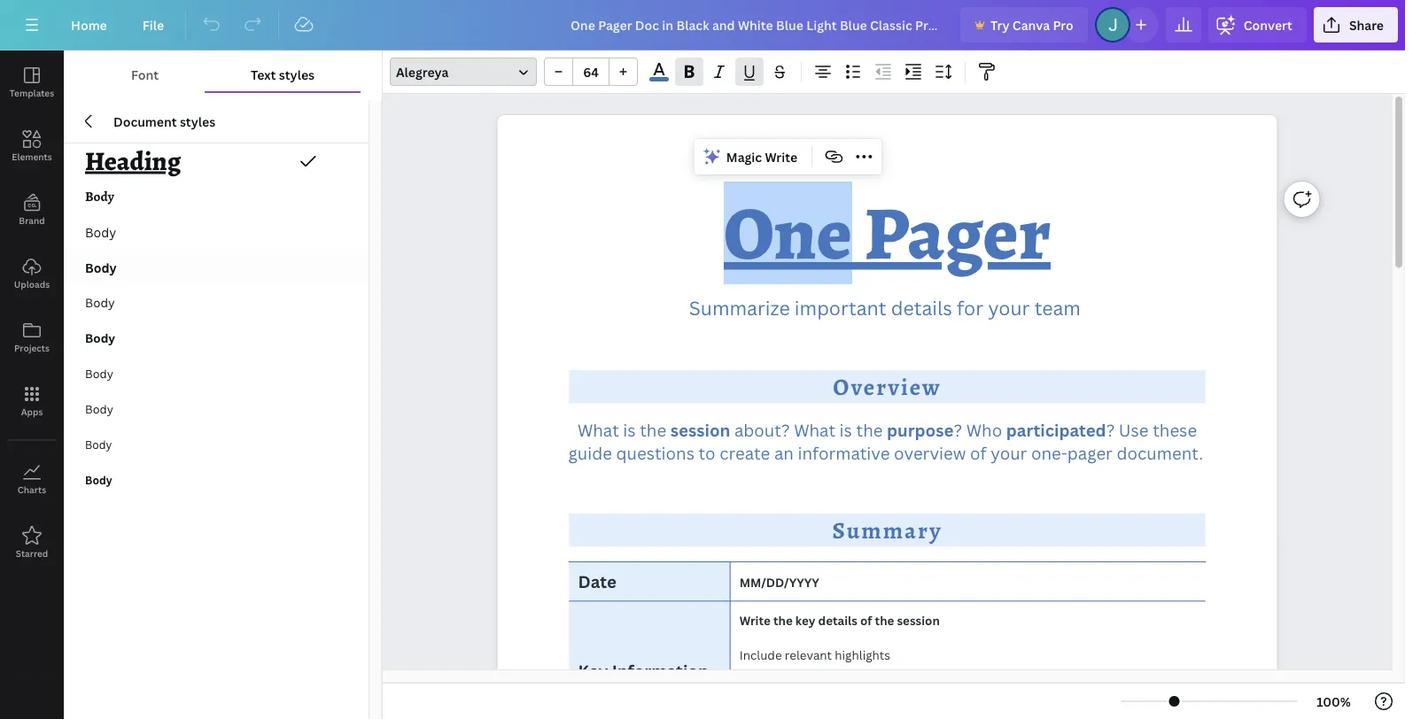 Task type: describe. For each thing, give the bounding box(es) containing it.
informative
[[798, 442, 890, 464]]

team
[[1035, 295, 1081, 320]]

create
[[720, 442, 770, 464]]

alegreya button
[[390, 58, 537, 86]]

templates
[[10, 87, 54, 99]]

file button
[[128, 7, 178, 43]]

about?
[[734, 418, 790, 441]]

of
[[970, 442, 987, 464]]

1 ? from the left
[[954, 418, 962, 441]]

session
[[670, 418, 730, 441]]

heading
[[85, 143, 181, 179]]

who
[[966, 418, 1002, 441]]

2 the from the left
[[856, 418, 883, 441]]

1 what from the left
[[578, 418, 619, 441]]

8 body from the top
[[85, 437, 112, 452]]

guide
[[568, 442, 612, 464]]

summarize
[[689, 295, 790, 320]]

to
[[699, 442, 716, 464]]

elements
[[12, 151, 52, 163]]

3 body from the top
[[85, 259, 117, 276]]

7 body from the top
[[85, 402, 113, 417]]

starred
[[16, 548, 48, 560]]

one
[[724, 182, 852, 284]]

6 body button from the top
[[64, 356, 369, 392]]

details
[[891, 295, 952, 320]]

text
[[251, 66, 276, 83]]

document
[[113, 113, 177, 130]]

4 body from the top
[[85, 295, 115, 311]]

starred button
[[0, 511, 64, 575]]

magic
[[726, 148, 762, 165]]

brand button
[[0, 178, 64, 242]]

5 body button from the top
[[64, 321, 369, 356]]

document.
[[1117, 442, 1203, 464]]

Design title text field
[[556, 7, 953, 43]]

one pager
[[724, 182, 1051, 284]]

heading button
[[64, 140, 369, 183]]

main menu bar
[[0, 0, 1405, 51]]

overview
[[894, 442, 966, 464]]

for
[[957, 295, 984, 320]]

uploads
[[14, 278, 50, 290]]

document styles
[[113, 113, 215, 130]]

100% button
[[1305, 688, 1363, 716]]

apps
[[21, 406, 43, 418]]

pager
[[864, 182, 1051, 284]]

share button
[[1314, 7, 1398, 43]]

1 body button from the top
[[64, 179, 369, 214]]

magic write
[[726, 148, 798, 165]]

font button
[[85, 58, 205, 91]]

none text field containing one pager
[[497, 115, 1277, 719]]

2 body button from the top
[[64, 214, 369, 250]]

home link
[[57, 7, 121, 43]]



Task type: locate. For each thing, give the bounding box(es) containing it.
charts
[[18, 484, 46, 496]]

templates button
[[0, 51, 64, 114]]

group
[[544, 58, 638, 86]]

convert
[[1244, 16, 1293, 33]]

participated
[[1006, 418, 1106, 441]]

1 body from the top
[[85, 187, 114, 206]]

try canva pro button
[[960, 7, 1088, 43]]

0 vertical spatial styles
[[279, 66, 315, 83]]

5 body from the top
[[85, 330, 115, 346]]

is up informative
[[840, 418, 852, 441]]

3 body button from the top
[[64, 250, 369, 285]]

purpose
[[887, 418, 954, 441]]

? use these guide questions to create an informative overview of your one-pager document.
[[568, 418, 1207, 464]]

uploads button
[[0, 242, 64, 306]]

projects
[[14, 342, 50, 354]]

alegreya
[[396, 63, 449, 80]]

text styles button
[[205, 58, 361, 91]]

is
[[623, 418, 636, 441], [840, 418, 852, 441]]

write
[[765, 148, 798, 165]]

styles
[[279, 66, 315, 83], [180, 113, 215, 130]]

None text field
[[497, 115, 1277, 719]]

what up informative
[[794, 418, 836, 441]]

pager
[[1068, 442, 1113, 464]]

1 is from the left
[[623, 418, 636, 441]]

0 horizontal spatial what
[[578, 418, 619, 441]]

1 horizontal spatial is
[[840, 418, 852, 441]]

projects button
[[0, 306, 64, 369]]

styles right text
[[279, 66, 315, 83]]

#3b75c2 image
[[650, 77, 669, 82]]

0 horizontal spatial the
[[640, 418, 666, 441]]

elements button
[[0, 114, 64, 178]]

2 what from the left
[[794, 418, 836, 441]]

body button
[[64, 179, 369, 214], [64, 214, 369, 250], [64, 250, 369, 285], [64, 285, 369, 321], [64, 321, 369, 356], [64, 356, 369, 392], [64, 392, 369, 427], [64, 427, 369, 462], [64, 462, 369, 498]]

one-
[[1031, 442, 1068, 464]]

summarize important details for your team
[[689, 295, 1086, 320]]

your right for
[[988, 295, 1030, 320]]

2 ? from the left
[[1106, 418, 1115, 441]]

9 body from the top
[[85, 473, 112, 487]]

? left use
[[1106, 418, 1115, 441]]

what up guide
[[578, 418, 619, 441]]

0 horizontal spatial is
[[623, 418, 636, 441]]

#3b75c2 image
[[650, 77, 669, 82]]

canva
[[1013, 16, 1050, 33]]

your
[[988, 295, 1030, 320], [991, 442, 1027, 464]]

is up the questions
[[623, 418, 636, 441]]

these
[[1153, 418, 1197, 441]]

home
[[71, 16, 107, 33]]

2 body from the top
[[85, 224, 116, 240]]

share
[[1349, 16, 1384, 33]]

what
[[578, 418, 619, 441], [794, 418, 836, 441]]

charts button
[[0, 447, 64, 511]]

font
[[131, 66, 159, 83]]

1 horizontal spatial styles
[[279, 66, 315, 83]]

text styles
[[251, 66, 315, 83]]

styles for document styles
[[180, 113, 215, 130]]

? inside ? use these guide questions to create an informative overview of your one-pager document.
[[1106, 418, 1115, 441]]

1 horizontal spatial the
[[856, 418, 883, 441]]

apps button
[[0, 369, 64, 433]]

the up the questions
[[640, 418, 666, 441]]

2 is from the left
[[840, 418, 852, 441]]

1 horizontal spatial what
[[794, 418, 836, 441]]

1 vertical spatial your
[[991, 442, 1027, 464]]

pro
[[1053, 16, 1074, 33]]

100%
[[1317, 693, 1351, 710]]

6 body from the top
[[85, 366, 113, 381]]

an
[[774, 442, 794, 464]]

8 body button from the top
[[64, 427, 369, 462]]

use
[[1119, 418, 1149, 441]]

convert button
[[1208, 7, 1307, 43]]

0 horizontal spatial ?
[[954, 418, 962, 441]]

styles for text styles
[[279, 66, 315, 83]]

4 body button from the top
[[64, 285, 369, 321]]

styles inside button
[[279, 66, 315, 83]]

questions
[[616, 442, 695, 464]]

9 body button from the top
[[64, 462, 369, 498]]

1 vertical spatial styles
[[180, 113, 215, 130]]

magic write button
[[698, 143, 805, 171]]

try canva pro
[[991, 16, 1074, 33]]

? left who
[[954, 418, 962, 441]]

side panel tab list
[[0, 51, 64, 575]]

1 horizontal spatial ?
[[1106, 418, 1115, 441]]

try
[[991, 16, 1010, 33]]

0 vertical spatial your
[[988, 295, 1030, 320]]

important
[[795, 295, 886, 320]]

body
[[85, 187, 114, 206], [85, 224, 116, 240], [85, 259, 117, 276], [85, 295, 115, 311], [85, 330, 115, 346], [85, 366, 113, 381], [85, 402, 113, 417], [85, 437, 112, 452], [85, 473, 112, 487]]

your right of
[[991, 442, 1027, 464]]

0 horizontal spatial styles
[[180, 113, 215, 130]]

file
[[142, 16, 164, 33]]

– – number field
[[579, 63, 603, 80]]

1 the from the left
[[640, 418, 666, 441]]

your inside ? use these guide questions to create an informative overview of your one-pager document.
[[991, 442, 1027, 464]]

brand
[[19, 214, 45, 226]]

7 body button from the top
[[64, 392, 369, 427]]

styles up the heading 'button'
[[180, 113, 215, 130]]

?
[[954, 418, 962, 441], [1106, 418, 1115, 441]]

the
[[640, 418, 666, 441], [856, 418, 883, 441]]

what is the session about? what is the purpose ? who participated
[[578, 418, 1106, 441]]

the up informative
[[856, 418, 883, 441]]



Task type: vqa. For each thing, say whether or not it's contained in the screenshot.
500
no



